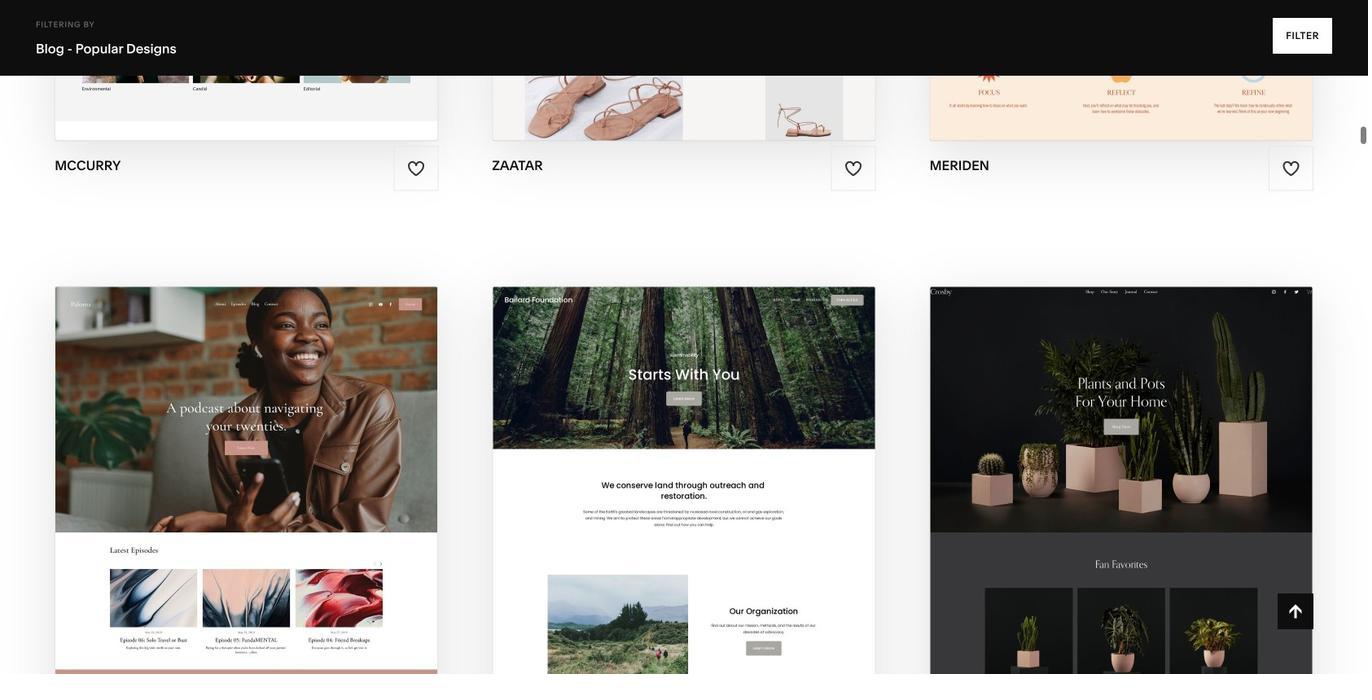Task type: vqa. For each thing, say whether or not it's contained in the screenshot.
Back To Top image
yes



Task type: locate. For each thing, give the bounding box(es) containing it.
add zaatar to your favorites list image
[[845, 160, 863, 178]]

back to top image
[[1287, 603, 1305, 621]]

meriden image
[[931, 0, 1313, 141]]



Task type: describe. For each thing, give the bounding box(es) containing it.
add mccurry to your favorites list image
[[407, 160, 425, 178]]

mccurry image
[[56, 0, 438, 141]]

paloma image
[[56, 287, 438, 674]]

crosby image
[[931, 287, 1313, 674]]

bailard image
[[493, 287, 875, 674]]

add meriden to your favorites list image
[[1282, 160, 1300, 178]]

zaatar image
[[493, 0, 875, 141]]



